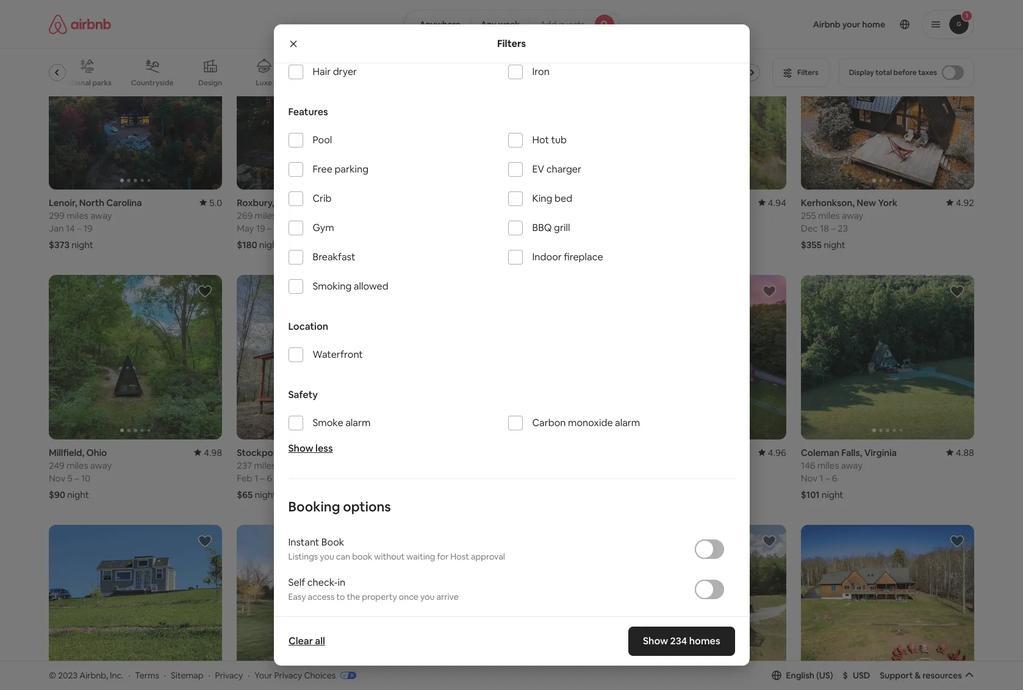 Task type: describe. For each thing, give the bounding box(es) containing it.
6 inside coleman falls, virginia 146 miles away nov 1 – 6 $101 night
[[832, 473, 837, 484]]

smoking allowed
[[313, 280, 388, 293]]

resources
[[923, 670, 962, 681]]

add guests
[[540, 19, 585, 30]]

add to wishlist: swan lake, new york image
[[950, 534, 965, 549]]

ohio for millfield,
[[86, 447, 107, 459]]

5 inside millfield, ohio 249 miles away nov 5 – 10 $90 night
[[67, 473, 73, 484]]

nov 5 – 10
[[425, 473, 467, 484]]

146
[[801, 460, 815, 472]]

self check-in easy access to the property once you arrive
[[288, 577, 459, 603]]

1 alarm from the left
[[345, 417, 371, 430]]

falls,
[[842, 447, 862, 459]]

add to wishlist: prattsburgh, new york image
[[762, 534, 777, 549]]

choices
[[304, 670, 336, 681]]

display
[[849, 68, 874, 77]]

stockport,
[[237, 447, 283, 459]]

pool
[[313, 134, 332, 146]]

terms link
[[135, 670, 159, 681]]

may
[[237, 223, 254, 234]]

carbon monoxide alarm
[[532, 417, 640, 430]]

249
[[49, 460, 64, 472]]

king bed
[[532, 192, 572, 205]]

6 inside the stockport, ohio 237 miles away feb 1 – 6 $65 night
[[267, 473, 272, 484]]

$373
[[49, 239, 70, 251]]

ev charger
[[532, 163, 581, 176]]

profile element
[[634, 0, 974, 49]]

show for show 234 homes
[[643, 635, 668, 648]]

– inside the stockport, ohio 237 miles away feb 1 – 6 $65 night
[[260, 473, 265, 484]]

group containing national parks
[[49, 49, 765, 96]]

jan
[[49, 223, 64, 234]]

your
[[255, 670, 272, 681]]

show map button
[[471, 607, 552, 637]]

you inside self check-in easy access to the property once you arrive
[[420, 592, 435, 603]]

add to wishlist: livingston manor, new york image
[[762, 284, 777, 299]]

away for coleman
[[841, 460, 863, 472]]

add to wishlist: lenoir, north carolina image
[[198, 34, 212, 49]]

19 inside lenoir, north carolina 299 miles away jan 14 – 19 $373 night
[[83, 223, 93, 234]]

away for lenoir,
[[90, 210, 112, 221]]

york for roxbury, new york 269 miles away may 19 – 24 $180 night
[[298, 197, 317, 209]]

miles for 299
[[67, 210, 88, 221]]

feb
[[237, 473, 252, 484]]

show for show less
[[288, 442, 313, 455]]

fireplace
[[564, 251, 603, 264]]

virginia
[[864, 447, 897, 459]]

$180
[[237, 239, 257, 251]]

new for roxbury,
[[276, 197, 296, 209]]

to
[[336, 592, 345, 603]]

night inside millfield, ohio 249 miles away nov 5 – 10 $90 night
[[67, 489, 89, 501]]

carolina
[[106, 197, 142, 209]]

luxe
[[256, 78, 272, 88]]

night for $101
[[822, 489, 843, 501]]

19 inside "roxbury, new york 269 miles away may 19 – 24 $180 night"
[[256, 223, 265, 234]]

5.0 out of 5 average rating image
[[199, 197, 222, 209]]

3 · from the left
[[208, 670, 210, 681]]

national parks
[[62, 78, 112, 88]]

grill
[[554, 222, 570, 234]]

4.92
[[956, 197, 974, 209]]

usd
[[853, 670, 870, 681]]

smoke
[[313, 417, 343, 430]]

filters
[[497, 37, 526, 50]]

away for roxbury,
[[278, 210, 300, 221]]

booking options
[[288, 499, 391, 516]]

4.88 out of 5 average rating image
[[946, 447, 974, 459]]

add to wishlist: coleman falls, virginia image
[[950, 284, 965, 299]]

4.92 out of 5 average rating image
[[946, 197, 974, 209]]

23
[[838, 223, 848, 234]]

all
[[315, 635, 325, 648]]

in
[[338, 577, 346, 589]]

hot tub
[[532, 134, 567, 146]]

airbnb,
[[79, 670, 108, 681]]

inc.
[[110, 670, 123, 681]]

display total before taxes
[[849, 68, 937, 77]]

2 alarm from the left
[[615, 417, 640, 430]]

support & resources
[[880, 670, 962, 681]]

anywhere
[[419, 19, 461, 30]]

4.98
[[204, 447, 222, 459]]

smoke alarm
[[313, 417, 371, 430]]

show less
[[288, 442, 333, 455]]

millfield,
[[49, 447, 84, 459]]

your privacy choices
[[255, 670, 336, 681]]

anywhere button
[[404, 10, 471, 39]]

away for kerhonkson,
[[842, 210, 864, 221]]

24
[[274, 223, 284, 234]]

– inside lenoir, north carolina 299 miles away jan 14 – 19 $373 night
[[77, 223, 82, 234]]

gym
[[313, 222, 334, 234]]

lenoir,
[[49, 197, 77, 209]]

17
[[649, 473, 658, 484]]

york for kerhonkson, new york 255 miles away dec 18 – 23 $355 night
[[878, 197, 898, 209]]

map
[[507, 617, 525, 628]]

total
[[876, 68, 892, 77]]

4.98 out of 5 average rating image
[[194, 447, 222, 459]]

north
[[79, 197, 104, 209]]

display total before taxes button
[[839, 58, 974, 87]]

2023
[[58, 670, 78, 681]]

can
[[336, 552, 350, 563]]

nov inside millfield, ohio 249 miles away nov 5 – 10 $90 night
[[49, 473, 65, 484]]

clear all
[[288, 635, 325, 648]]

you inside instant book listings you can book without waiting for host approval
[[320, 552, 334, 563]]

miles inside the stockport, ohio 237 miles away feb 1 – 6 $65 night
[[254, 460, 276, 472]]

ohio for stockport,
[[285, 447, 306, 459]]

miles for 269
[[255, 210, 276, 221]]

– inside coleman falls, virginia 146 miles away nov 1 – 6 $101 night
[[825, 473, 830, 484]]

coleman
[[801, 447, 840, 459]]

1 privacy from the left
[[215, 670, 243, 681]]

©
[[49, 670, 56, 681]]

miles for 255
[[818, 210, 840, 221]]

coleman falls, virginia 146 miles away nov 1 – 6 $101 night
[[801, 447, 897, 501]]

add
[[540, 19, 557, 30]]

millfield, ohio 249 miles away nov 5 – 10 $90 night
[[49, 447, 112, 501]]

book
[[352, 552, 372, 563]]

free
[[313, 163, 332, 176]]

– inside "roxbury, new york 269 miles away may 19 – 24 $180 night"
[[267, 223, 272, 234]]

support
[[880, 670, 913, 681]]

support & resources button
[[880, 670, 974, 681]]

your privacy choices link
[[255, 670, 356, 682]]



Task type: vqa. For each thing, say whether or not it's contained in the screenshot.
2nd "10" from right
yes



Task type: locate. For each thing, give the bounding box(es) containing it.
night down 14
[[72, 239, 93, 251]]

0 horizontal spatial york
[[298, 197, 317, 209]]

roxbury, new york 269 miles away may 19 – 24 $180 night
[[237, 197, 317, 251]]

1 horizontal spatial ohio
[[285, 447, 306, 459]]

away inside kerhonkson, new york 255 miles away dec 18 – 23 $355 night
[[842, 210, 864, 221]]

$65
[[237, 489, 253, 501]]

299
[[49, 210, 65, 221]]

© 2023 airbnb, inc. ·
[[49, 670, 130, 681]]

19 right may at the left of page
[[256, 223, 265, 234]]

none search field containing anywhere
[[404, 10, 619, 39]]

0 horizontal spatial 19
[[83, 223, 93, 234]]

parks
[[92, 78, 112, 88]]

away down show less button at the bottom of page
[[278, 460, 299, 472]]

any week
[[481, 19, 520, 30]]

· left your at the left bottom of the page
[[248, 670, 250, 681]]

2 5 from the left
[[444, 473, 449, 484]]

1 6 from the left
[[267, 473, 272, 484]]

night for $180
[[259, 239, 281, 251]]

1 nov from the left
[[49, 473, 65, 484]]

tub
[[551, 134, 567, 146]]

you down 'book'
[[320, 552, 334, 563]]

2 10 from the left
[[457, 473, 467, 484]]

night for $373
[[72, 239, 93, 251]]

(us)
[[816, 670, 833, 681]]

1 horizontal spatial privacy
[[274, 670, 302, 681]]

18
[[820, 223, 829, 234]]

4.96 out of 5 average rating image
[[758, 447, 786, 459]]

privacy right your at the left bottom of the page
[[274, 670, 302, 681]]

1 new from the left
[[276, 197, 296, 209]]

1 inside coleman falls, virginia 146 miles away nov 1 – 6 $101 night
[[820, 473, 823, 484]]

show
[[288, 442, 313, 455], [483, 617, 505, 628], [643, 635, 668, 648]]

miles for 146
[[817, 460, 839, 472]]

miles up 14
[[67, 210, 88, 221]]

new inside "roxbury, new york 269 miles away may 19 – 24 $180 night"
[[276, 197, 296, 209]]

less
[[316, 442, 333, 455]]

1 19 from the left
[[83, 223, 93, 234]]

6 right feb
[[267, 473, 272, 484]]

0 horizontal spatial alarm
[[345, 417, 371, 430]]

features
[[288, 106, 328, 118]]

10
[[81, 473, 90, 484], [457, 473, 467, 484]]

miles down stockport,
[[254, 460, 276, 472]]

miles inside lenoir, north carolina 299 miles away jan 14 – 19 $373 night
[[67, 210, 88, 221]]

add to wishlist: kerhonkson, new york image
[[950, 34, 965, 49]]

1 horizontal spatial new
[[857, 197, 876, 209]]

miles down coleman
[[817, 460, 839, 472]]

york up gym
[[298, 197, 317, 209]]

away inside the stockport, ohio 237 miles away feb 1 – 6 $65 night
[[278, 460, 299, 472]]

away up "24"
[[278, 210, 300, 221]]

night down 23 on the top
[[824, 239, 846, 251]]

night inside coleman falls, virginia 146 miles away nov 1 – 6 $101 night
[[822, 489, 843, 501]]

the
[[347, 592, 360, 603]]

1 york from the left
[[298, 197, 317, 209]]

safety
[[288, 389, 318, 402]]

any week button
[[470, 10, 530, 39]]

5.0
[[209, 197, 222, 209]]

2 6 from the left
[[832, 473, 837, 484]]

instant
[[288, 536, 319, 549]]

show left 234
[[643, 635, 668, 648]]

255
[[801, 210, 816, 221]]

ohio inside millfield, ohio 249 miles away nov 5 – 10 $90 night
[[86, 447, 107, 459]]

1 horizontal spatial you
[[420, 592, 435, 603]]

ohio left less at left bottom
[[285, 447, 306, 459]]

night inside lenoir, north carolina 299 miles away jan 14 – 19 $373 night
[[72, 239, 93, 251]]

new
[[276, 197, 296, 209], [857, 197, 876, 209]]

2 vertical spatial show
[[643, 635, 668, 648]]

1 vertical spatial you
[[420, 592, 435, 603]]

2 nov from the left
[[425, 473, 442, 484]]

national
[[62, 78, 91, 88]]

show less button
[[288, 442, 333, 455]]

night right '$101'
[[822, 489, 843, 501]]

york inside kerhonkson, new york 255 miles away dec 18 – 23 $355 night
[[878, 197, 898, 209]]

4 nov from the left
[[801, 473, 818, 484]]

design
[[198, 78, 222, 88]]

miles down the "millfield,"
[[66, 460, 88, 472]]

away inside millfield, ohio 249 miles away nov 5 – 10 $90 night
[[90, 460, 112, 472]]

show inside button
[[483, 617, 505, 628]]

1 10 from the left
[[81, 473, 90, 484]]

for
[[437, 552, 449, 563]]

miles inside millfield, ohio 249 miles away nov 5 – 10 $90 night
[[66, 460, 88, 472]]

group
[[49, 25, 222, 190], [237, 25, 410, 190], [425, 25, 772, 190], [613, 25, 786, 190], [801, 25, 974, 190], [49, 49, 765, 96], [49, 275, 222, 440], [237, 275, 410, 440], [425, 275, 598, 440], [613, 275, 786, 440], [801, 275, 974, 440], [49, 525, 222, 690], [237, 525, 410, 690], [425, 525, 598, 690], [613, 525, 786, 690], [801, 525, 974, 690]]

new right kerhonkson, at the right of page
[[857, 197, 876, 209]]

ohio inside the stockport, ohio 237 miles away feb 1 – 6 $65 night
[[285, 447, 306, 459]]

0 horizontal spatial 10
[[81, 473, 90, 484]]

2 · from the left
[[164, 670, 166, 681]]

14
[[66, 223, 75, 234]]

indoor
[[532, 251, 562, 264]]

$101
[[801, 489, 820, 501]]

away down falls,
[[841, 460, 863, 472]]

ev
[[532, 163, 544, 176]]

237
[[237, 460, 252, 472]]

$90
[[49, 489, 65, 501]]

2 horizontal spatial show
[[643, 635, 668, 648]]

show for show map
[[483, 617, 505, 628]]

york inside "roxbury, new york 269 miles away may 19 – 24 $180 night"
[[298, 197, 317, 209]]

host
[[450, 552, 469, 563]]

1 5 from the left
[[67, 473, 73, 484]]

19 right 14
[[83, 223, 93, 234]]

dec
[[801, 223, 818, 234]]

clear all button
[[282, 630, 331, 654]]

location
[[288, 320, 328, 333]]

0 horizontal spatial 6
[[267, 473, 272, 484]]

2 privacy from the left
[[274, 670, 302, 681]]

1 horizontal spatial 6
[[832, 473, 837, 484]]

alarm right smoke
[[345, 417, 371, 430]]

privacy link
[[215, 670, 243, 681]]

ohio
[[86, 447, 107, 459], [285, 447, 306, 459]]

without
[[374, 552, 405, 563]]

nov inside coleman falls, virginia 146 miles away nov 1 – 6 $101 night
[[801, 473, 818, 484]]

1 horizontal spatial alarm
[[615, 417, 640, 430]]

1 horizontal spatial show
[[483, 617, 505, 628]]

0 vertical spatial show
[[288, 442, 313, 455]]

1 horizontal spatial 19
[[256, 223, 265, 234]]

add to wishlist: moorefield, west virginia image
[[762, 34, 777, 49]]

19
[[83, 223, 93, 234], [256, 223, 265, 234]]

night
[[72, 239, 93, 251], [259, 239, 281, 251], [824, 239, 846, 251], [67, 489, 89, 501], [255, 489, 277, 501], [822, 489, 843, 501]]

show left less at left bottom
[[288, 442, 313, 455]]

0 horizontal spatial new
[[276, 197, 296, 209]]

– inside millfield, ohio 249 miles away nov 5 – 10 $90 night
[[74, 473, 79, 484]]

show map
[[483, 617, 525, 628]]

add to wishlist: mount pleasant, pennsylvania image
[[198, 534, 212, 549]]

new inside kerhonkson, new york 255 miles away dec 18 – 23 $355 night
[[857, 197, 876, 209]]

2 ohio from the left
[[285, 447, 306, 459]]

0 horizontal spatial 5
[[67, 473, 73, 484]]

any
[[481, 19, 497, 30]]

stockport, ohio 237 miles away feb 1 – 6 $65 night
[[237, 447, 306, 501]]

2 york from the left
[[878, 197, 898, 209]]

1 1 from the left
[[254, 473, 258, 484]]

$
[[843, 670, 848, 681]]

night inside kerhonkson, new york 255 miles away dec 18 – 23 $355 night
[[824, 239, 846, 251]]

None search field
[[404, 10, 619, 39]]

night right $90
[[67, 489, 89, 501]]

english (us) button
[[772, 670, 833, 681]]

3 nov from the left
[[613, 473, 630, 484]]

miles inside coleman falls, virginia 146 miles away nov 1 – 6 $101 night
[[817, 460, 839, 472]]

show inside 'link'
[[643, 635, 668, 648]]

night right the "$65"
[[255, 489, 277, 501]]

1 right feb
[[254, 473, 258, 484]]

4.94 out of 5 average rating image
[[758, 197, 786, 209]]

night inside the stockport, ohio 237 miles away feb 1 – 6 $65 night
[[255, 489, 277, 501]]

access
[[308, 592, 335, 603]]

countryside
[[131, 78, 174, 88]]

ohio right the "millfield,"
[[86, 447, 107, 459]]

away inside lenoir, north carolina 299 miles away jan 14 – 19 $373 night
[[90, 210, 112, 221]]

york right kerhonkson, at the right of page
[[878, 197, 898, 209]]

show 234 homes link
[[628, 627, 735, 657]]

new up "24"
[[276, 197, 296, 209]]

0 horizontal spatial you
[[320, 552, 334, 563]]

away inside coleman falls, virginia 146 miles away nov 1 – 6 $101 night
[[841, 460, 863, 472]]

night inside "roxbury, new york 269 miles away may 19 – 24 $180 night"
[[259, 239, 281, 251]]

english
[[786, 670, 815, 681]]

before
[[894, 68, 917, 77]]

breakfast
[[313, 251, 355, 264]]

english (us)
[[786, 670, 833, 681]]

self
[[288, 577, 305, 589]]

10 inside millfield, ohio 249 miles away nov 5 – 10 $90 night
[[81, 473, 90, 484]]

sitemap
[[171, 670, 203, 681]]

$355
[[801, 239, 822, 251]]

new for kerhonkson,
[[857, 197, 876, 209]]

privacy left your at the left bottom of the page
[[215, 670, 243, 681]]

filters dialog
[[274, 0, 750, 670]]

1 horizontal spatial 10
[[457, 473, 467, 484]]

property
[[362, 592, 397, 603]]

2 new from the left
[[857, 197, 876, 209]]

&
[[915, 670, 921, 681]]

0 horizontal spatial 1
[[254, 473, 258, 484]]

miles inside "roxbury, new york 269 miles away may 19 – 24 $180 night"
[[255, 210, 276, 221]]

4 · from the left
[[248, 670, 250, 681]]

dryer
[[333, 65, 357, 78]]

1 horizontal spatial 1
[[820, 473, 823, 484]]

alarm
[[345, 417, 371, 430], [615, 417, 640, 430]]

1 ohio from the left
[[86, 447, 107, 459]]

miles inside kerhonkson, new york 255 miles away dec 18 – 23 $355 night
[[818, 210, 840, 221]]

add to wishlist: millfield, ohio image
[[198, 284, 212, 299]]

away inside "roxbury, new york 269 miles away may 19 – 24 $180 night"
[[278, 210, 300, 221]]

instant book listings you can book without waiting for host approval
[[288, 536, 505, 563]]

miles down roxbury,
[[255, 210, 276, 221]]

night down "24"
[[259, 239, 281, 251]]

night for $355
[[824, 239, 846, 251]]

you right once
[[420, 592, 435, 603]]

1 up '$101'
[[820, 473, 823, 484]]

easy
[[288, 592, 306, 603]]

away down north on the top of the page
[[90, 210, 112, 221]]

2 1 from the left
[[820, 473, 823, 484]]

away
[[90, 210, 112, 221], [278, 210, 300, 221], [842, 210, 864, 221], [90, 460, 112, 472], [278, 460, 299, 472], [841, 460, 863, 472]]

away up 23 on the top
[[842, 210, 864, 221]]

king
[[532, 192, 552, 205]]

·
[[128, 670, 130, 681], [164, 670, 166, 681], [208, 670, 210, 681], [248, 670, 250, 681]]

1 vertical spatial show
[[483, 617, 505, 628]]

bed
[[555, 192, 572, 205]]

show left map
[[483, 617, 505, 628]]

1 horizontal spatial 5
[[444, 473, 449, 484]]

miles down kerhonkson, at the right of page
[[818, 210, 840, 221]]

1 inside the stockport, ohio 237 miles away feb 1 – 6 $65 night
[[254, 473, 258, 484]]

· left privacy link at the left of the page
[[208, 670, 210, 681]]

0 vertical spatial you
[[320, 552, 334, 563]]

· right 'inc.'
[[128, 670, 130, 681]]

charger
[[547, 163, 581, 176]]

monoxide
[[568, 417, 613, 430]]

· right "terms"
[[164, 670, 166, 681]]

2 19 from the left
[[256, 223, 265, 234]]

add to wishlist: stockport, ohio image
[[386, 284, 401, 299]]

0 horizontal spatial ohio
[[86, 447, 107, 459]]

0 horizontal spatial privacy
[[215, 670, 243, 681]]

– inside kerhonkson, new york 255 miles away dec 18 – 23 $355 night
[[831, 223, 836, 234]]

book
[[321, 536, 344, 549]]

1 horizontal spatial york
[[878, 197, 898, 209]]

approval
[[471, 552, 505, 563]]

6
[[267, 473, 272, 484], [832, 473, 837, 484]]

york
[[298, 197, 317, 209], [878, 197, 898, 209]]

crib
[[313, 192, 332, 205]]

0 horizontal spatial show
[[288, 442, 313, 455]]

1 · from the left
[[128, 670, 130, 681]]

clear
[[288, 635, 313, 648]]

4.97 out of 5 average rating image
[[570, 197, 598, 209]]

homes
[[689, 635, 720, 648]]

away right the 249
[[90, 460, 112, 472]]

6 down coleman
[[832, 473, 837, 484]]

5
[[67, 473, 73, 484], [444, 473, 449, 484]]

alarm right monoxide on the bottom right
[[615, 417, 640, 430]]



